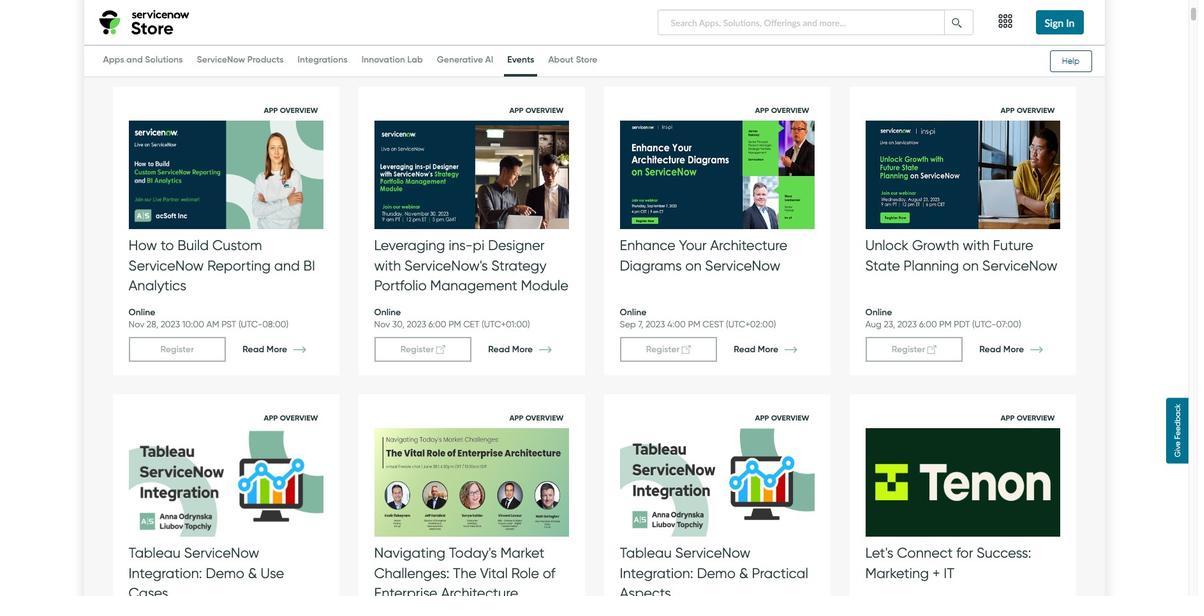 Task type: describe. For each thing, give the bounding box(es) containing it.
read for servicenow
[[734, 343, 756, 355]]

custom
[[212, 237, 262, 254]]

leveraging ins-pi designer with servicenow's strategy portfolio management module heading
[[374, 236, 569, 294]]

integrations link
[[295, 54, 351, 74]]

apps
[[103, 54, 124, 65]]

cet
[[464, 319, 480, 330]]

cases
[[129, 585, 168, 596]]

past events tab list
[[565, 20, 657, 58]]

demo for practical
[[697, 565, 736, 582]]

pm for planning
[[940, 319, 952, 330]]

app for tableau servicenow integration: demo & use cases
[[264, 413, 278, 423]]

integrations
[[298, 54, 348, 65]]

servicenow inside tableau servicenow integration: demo & practical aspects
[[676, 545, 751, 562]]

& for practical
[[740, 565, 749, 582]]

overview for tableau servicenow integration: demo & practical aspects
[[772, 413, 810, 423]]

innovation lab link
[[359, 54, 426, 74]]

30,
[[392, 319, 405, 330]]

generative ai
[[437, 54, 494, 65]]

popup image
[[682, 343, 691, 354]]

state
[[866, 257, 901, 274]]

online aug 23, 2023 6:00 pm pdt (utc-07:00)
[[866, 306, 1022, 330]]

online nov 30, 2023 6:00 pm cet (utc+01:00)
[[374, 306, 530, 330]]

innovation lab
[[362, 54, 423, 65]]

register for servicenow
[[161, 343, 194, 355]]

overview for navigating today's market challenges: the vital role of enterprise architecture
[[526, 413, 564, 423]]

marketing
[[866, 565, 930, 582]]

events link
[[504, 54, 538, 77]]

to
[[161, 237, 174, 254]]

tableau servicenow integration: demo & practical aspects heading
[[620, 543, 815, 596]]

navigating today's market challenges: the vital role of enterprise architecture
[[374, 545, 556, 596]]

cest
[[703, 319, 724, 330]]

about store link
[[545, 54, 601, 74]]

practical
[[752, 565, 809, 582]]

architecture inside enhance your architecture diagrams on servicenow
[[711, 237, 788, 254]]

overview for unlock growth with future state planning on servicenow
[[1017, 105, 1055, 115]]

management
[[430, 277, 518, 294]]

(utc+02:00)
[[726, 319, 777, 330]]

servicenow products
[[197, 54, 284, 65]]

with inside leveraging ins-pi designer with servicenow's strategy portfolio management module
[[374, 257, 401, 274]]

nov for how to build custom servicenow reporting and bi analytics
[[129, 319, 144, 330]]

Search Apps search field
[[658, 10, 945, 35]]

read more for servicenow's
[[489, 343, 533, 355]]

growth
[[913, 237, 960, 254]]

integration: for cases
[[129, 565, 202, 582]]

leveraging
[[374, 237, 445, 254]]

servicenow store home image
[[97, 6, 196, 38]]

your
[[679, 237, 707, 254]]

read more for planning
[[980, 343, 1025, 355]]

let's
[[866, 545, 894, 562]]

servicenow products link
[[194, 54, 287, 74]]

help link
[[1044, 50, 1093, 72]]

portfolio
[[374, 277, 427, 294]]

servicenow's
[[405, 257, 488, 274]]

4:00
[[668, 319, 686, 330]]

read more button for enhance your architecture diagrams on servicenow
[[717, 337, 815, 362]]

overview for how to build custom servicenow reporting and bi analytics
[[280, 105, 318, 115]]

app for leveraging ins-pi designer with servicenow's strategy portfolio management module
[[510, 105, 524, 115]]

app overview for tableau servicenow integration: demo & use cases
[[264, 413, 318, 423]]

with inside unlock growth with future state planning on servicenow
[[963, 237, 990, 254]]

enhance your architecture diagrams on servicenow heading
[[620, 236, 815, 276]]

generative ai link
[[434, 54, 497, 74]]

08:00)
[[263, 319, 289, 330]]

tableau servicenow integration: demo & use cases
[[129, 545, 284, 596]]

app overview for leveraging ins-pi designer with servicenow's strategy portfolio management module
[[510, 105, 564, 115]]

and inside how to build custom servicenow reporting and bi analytics
[[274, 257, 300, 274]]

challenges:
[[374, 565, 450, 582]]

10:00
[[182, 319, 204, 330]]

23,
[[884, 319, 896, 330]]

07:00)
[[997, 319, 1022, 330]]

tableau servicenow integration: demo & practical aspects
[[620, 545, 809, 596]]

(utc- for and
[[239, 319, 263, 330]]

register button for on
[[620, 337, 717, 362]]

solutions
[[145, 54, 183, 65]]

the
[[453, 565, 477, 582]]

past events tab
[[565, 20, 657, 58]]

build
[[178, 237, 209, 254]]

popup image for portfolio
[[436, 343, 445, 354]]

generative
[[437, 54, 483, 65]]

(utc+01:00)
[[482, 319, 530, 330]]

planning
[[904, 257, 960, 274]]

tableau servicenow integration: demo & use cases heading
[[129, 543, 323, 596]]

enhance your architecture diagrams on servicenow
[[620, 237, 788, 274]]

app for how to build custom servicenow reporting and bi analytics
[[264, 105, 278, 115]]

read for planning
[[980, 343, 1002, 355]]

in
[[1067, 17, 1075, 29]]

about store
[[549, 54, 598, 65]]

more for enhance your architecture diagrams on servicenow
[[758, 343, 779, 355]]

online for how to build custom servicenow reporting and bi analytics
[[129, 306, 155, 318]]

it
[[944, 565, 955, 582]]

module
[[521, 277, 569, 294]]

apps and solutions
[[103, 54, 183, 65]]

overview for tableau servicenow integration: demo & use cases
[[280, 413, 318, 423]]

success:
[[977, 545, 1032, 562]]

tableau for tableau servicenow integration: demo & practical aspects
[[620, 545, 672, 562]]

app for let's connect for success: marketing + it
[[1001, 413, 1015, 423]]

overview for leveraging ins-pi designer with servicenow's strategy portfolio management module
[[526, 105, 564, 115]]

use
[[261, 565, 284, 582]]

(utc- for on
[[973, 319, 997, 330]]

on inside enhance your architecture diagrams on servicenow
[[686, 257, 702, 274]]

+
[[933, 565, 941, 582]]

read for servicenow's
[[489, 343, 510, 355]]

let's connect for success: marketing + it
[[866, 545, 1032, 582]]

pm for servicenow
[[688, 319, 701, 330]]

lab
[[408, 54, 423, 65]]

sign in button
[[1036, 10, 1084, 34]]

online for unlock growth with future state planning on servicenow
[[866, 306, 893, 318]]

enhance
[[620, 237, 676, 254]]

servicenow inside how to build custom servicenow reporting and bi analytics
[[129, 257, 204, 274]]

online for leveraging ins-pi designer with servicenow's strategy portfolio management module
[[374, 306, 401, 318]]



Task type: locate. For each thing, give the bounding box(es) containing it.
pm left cet
[[449, 319, 461, 330]]

1 horizontal spatial events
[[608, 34, 635, 45]]

and
[[126, 54, 143, 65], [274, 257, 300, 274]]

1 vertical spatial and
[[274, 257, 300, 274]]

3 register button from the left
[[620, 337, 717, 362]]

0 horizontal spatial nov
[[129, 319, 144, 330]]

more down (utc+02:00)
[[758, 343, 779, 355]]

online up '30,'
[[374, 306, 401, 318]]

1 more from the left
[[267, 343, 287, 355]]

0 horizontal spatial and
[[126, 54, 143, 65]]

6:00 inside online nov 30, 2023 6:00 pm cet (utc+01:00)
[[429, 319, 447, 330]]

integration: inside tableau servicenow integration: demo & use cases
[[129, 565, 202, 582]]

more down (utc+01:00)
[[512, 343, 533, 355]]

3 more from the left
[[758, 343, 779, 355]]

1 horizontal spatial popup image
[[928, 343, 937, 354]]

2023 for state
[[898, 319, 917, 330]]

navigating
[[374, 545, 446, 562]]

aug
[[866, 319, 882, 330]]

1 integration: from the left
[[129, 565, 202, 582]]

role
[[512, 565, 539, 582]]

1 (utc- from the left
[[239, 319, 263, 330]]

4 read more button from the left
[[963, 337, 1061, 362]]

1 horizontal spatial and
[[274, 257, 300, 274]]

unlock growth with future state planning on servicenow heading
[[866, 236, 1061, 276]]

(utc- right pst
[[239, 319, 263, 330]]

integration: up the aspects
[[620, 565, 694, 582]]

unlock
[[866, 237, 909, 254]]

(utc- inside online nov 28, 2023 10:00 am pst (utc-08:00)
[[239, 319, 263, 330]]

on right planning at top right
[[963, 257, 979, 274]]

diagrams
[[620, 257, 682, 274]]

with up 'portfolio'
[[374, 257, 401, 274]]

2 6:00 from the left
[[920, 319, 938, 330]]

1 online from the left
[[129, 306, 155, 318]]

tableau inside tableau servicenow integration: demo & practical aspects
[[620, 545, 672, 562]]

1 vertical spatial architecture
[[441, 585, 519, 596]]

read for reporting
[[243, 343, 264, 355]]

4 register from the left
[[892, 343, 926, 355]]

4 online from the left
[[866, 306, 893, 318]]

for
[[957, 545, 974, 562]]

2 nov from the left
[[374, 319, 390, 330]]

demo
[[206, 565, 245, 582], [697, 565, 736, 582]]

unlock growth with future state planning on servicenow
[[866, 237, 1058, 274]]

register button
[[129, 337, 226, 362], [374, 337, 472, 362], [620, 337, 717, 362], [866, 337, 963, 362]]

tableau inside tableau servicenow integration: demo & use cases
[[129, 545, 181, 562]]

28,
[[147, 319, 158, 330]]

0 vertical spatial and
[[126, 54, 143, 65]]

2023 inside 'online sep 7, 2023 4:00 pm cest (utc+02:00)'
[[646, 319, 665, 330]]

demo inside tableau servicenow integration: demo & practical aspects
[[697, 565, 736, 582]]

1 on from the left
[[686, 257, 702, 274]]

read more down the 07:00)
[[980, 343, 1025, 355]]

2 pm from the left
[[688, 319, 701, 330]]

app for tableau servicenow integration: demo & practical aspects
[[755, 413, 770, 423]]

app
[[264, 105, 278, 115], [510, 105, 524, 115], [755, 105, 770, 115], [1001, 105, 1015, 115], [264, 413, 278, 423], [510, 413, 524, 423], [755, 413, 770, 423], [1001, 413, 1015, 423]]

2023 inside online nov 28, 2023 10:00 am pst (utc-08:00)
[[161, 319, 180, 330]]

integration: inside tableau servicenow integration: demo & practical aspects
[[620, 565, 694, 582]]

0 horizontal spatial pm
[[449, 319, 461, 330]]

on down your
[[686, 257, 702, 274]]

2 (utc- from the left
[[973, 319, 997, 330]]

reporting
[[207, 257, 271, 274]]

tableau up cases
[[129, 545, 181, 562]]

2 read more button from the left
[[472, 337, 569, 362]]

and right apps
[[126, 54, 143, 65]]

online inside online nov 30, 2023 6:00 pm cet (utc+01:00)
[[374, 306, 401, 318]]

sign in menu bar
[[977, 0, 1105, 45]]

nov left 28,
[[129, 319, 144, 330]]

search image
[[952, 16, 963, 28]]

0 horizontal spatial &
[[248, 565, 257, 582]]

2 horizontal spatial pm
[[940, 319, 952, 330]]

on inside unlock growth with future state planning on servicenow
[[963, 257, 979, 274]]

servicenow
[[197, 54, 245, 65], [129, 257, 204, 274], [706, 257, 781, 274], [983, 257, 1058, 274], [184, 545, 259, 562], [676, 545, 751, 562]]

2023 for with
[[407, 319, 426, 330]]

more for leveraging ins-pi designer with servicenow's strategy portfolio management module
[[512, 343, 533, 355]]

2023 for servicenow
[[161, 319, 180, 330]]

4 read from the left
[[980, 343, 1002, 355]]

(utc- right pdt
[[973, 319, 997, 330]]

2023 inside online nov 30, 2023 6:00 pm cet (utc+01:00)
[[407, 319, 426, 330]]

2023 right the 7,
[[646, 319, 665, 330]]

app overview for tableau servicenow integration: demo & practical aspects
[[755, 413, 810, 423]]

1 vertical spatial with
[[374, 257, 401, 274]]

0 vertical spatial architecture
[[711, 237, 788, 254]]

read more button for unlock growth with future state planning on servicenow
[[963, 337, 1061, 362]]

popup image for servicenow
[[928, 343, 937, 354]]

1 horizontal spatial on
[[963, 257, 979, 274]]

1 register button from the left
[[129, 337, 226, 362]]

and inside apps and solutions link
[[126, 54, 143, 65]]

2023 for on
[[646, 319, 665, 330]]

register down 10:00
[[161, 343, 194, 355]]

heading
[[84, 0, 1105, 3]]

&
[[248, 565, 257, 582], [740, 565, 749, 582]]

3 pm from the left
[[940, 319, 952, 330]]

nov left '30,'
[[374, 319, 390, 330]]

7,
[[639, 319, 644, 330]]

overview for enhance your architecture diagrams on servicenow
[[772, 105, 810, 115]]

1 horizontal spatial integration:
[[620, 565, 694, 582]]

online for enhance your architecture diagrams on servicenow
[[620, 306, 647, 318]]

store
[[576, 54, 598, 65]]

pm right 4:00 in the bottom right of the page
[[688, 319, 701, 330]]

connect
[[898, 545, 953, 562]]

1 horizontal spatial &
[[740, 565, 749, 582]]

read down the 07:00)
[[980, 343, 1002, 355]]

1 demo from the left
[[206, 565, 245, 582]]

1 horizontal spatial nov
[[374, 319, 390, 330]]

bi
[[303, 257, 315, 274]]

0 horizontal spatial 6:00
[[429, 319, 447, 330]]

& left practical
[[740, 565, 749, 582]]

register left popup icon in the right of the page
[[646, 343, 680, 355]]

online sep 7, 2023 4:00 pm cest (utc+02:00)
[[620, 306, 777, 330]]

0 vertical spatial events
[[608, 34, 635, 45]]

tableau up the aspects
[[620, 545, 672, 562]]

read more down (utc+02:00)
[[734, 343, 779, 355]]

register button down '23,'
[[866, 337, 963, 362]]

pm inside 'online sep 7, 2023 4:00 pm cest (utc+02:00)'
[[688, 319, 701, 330]]

read down 08:00)
[[243, 343, 264, 355]]

innovation
[[362, 54, 405, 65]]

2 integration: from the left
[[620, 565, 694, 582]]

pm left pdt
[[940, 319, 952, 330]]

register for on
[[646, 343, 680, 355]]

2023 inside the online aug 23, 2023 6:00 pm pdt (utc-07:00)
[[898, 319, 917, 330]]

pm for servicenow's
[[449, 319, 461, 330]]

0 horizontal spatial architecture
[[441, 585, 519, 596]]

help button
[[1050, 50, 1093, 72]]

sep
[[620, 319, 636, 330]]

app overview for how to build custom servicenow reporting and bi analytics
[[264, 105, 318, 115]]

demo for use
[[206, 565, 245, 582]]

1 & from the left
[[248, 565, 257, 582]]

sign in
[[1045, 17, 1075, 29]]

servicenow inside unlock growth with future state planning on servicenow
[[983, 257, 1058, 274]]

1 horizontal spatial 6:00
[[920, 319, 938, 330]]

events right past
[[608, 34, 635, 45]]

3 read more from the left
[[734, 343, 779, 355]]

read more down 08:00)
[[243, 343, 287, 355]]

apps and solutions link
[[100, 54, 186, 74]]

aspects
[[620, 585, 671, 596]]

nov for leveraging ins-pi designer with servicenow's strategy portfolio management module
[[374, 319, 390, 330]]

events right 'ai' at the left top of the page
[[508, 54, 535, 65]]

read more for reporting
[[243, 343, 287, 355]]

read more down (utc+01:00)
[[489, 343, 533, 355]]

let's connect for success: marketing + it heading
[[866, 543, 1061, 583]]

pdt
[[954, 319, 971, 330]]

(utc- inside the online aug 23, 2023 6:00 pm pdt (utc-07:00)
[[973, 319, 997, 330]]

architecture right your
[[711, 237, 788, 254]]

app for unlock growth with future state planning on servicenow
[[1001, 105, 1015, 115]]

1 horizontal spatial (utc-
[[973, 319, 997, 330]]

popup image
[[436, 343, 445, 354], [928, 343, 937, 354]]

3 online from the left
[[620, 306, 647, 318]]

2 popup image from the left
[[928, 343, 937, 354]]

1 horizontal spatial tableau
[[620, 545, 672, 562]]

demo inside tableau servicenow integration: demo & use cases
[[206, 565, 245, 582]]

2023 right '30,'
[[407, 319, 426, 330]]

market
[[501, 545, 545, 562]]

1 pm from the left
[[449, 319, 461, 330]]

app for enhance your architecture diagrams on servicenow
[[755, 105, 770, 115]]

4 register button from the left
[[866, 337, 963, 362]]

popup image down online nov 30, 2023 6:00 pm cet (utc+01:00)
[[436, 343, 445, 354]]

popup image down the online aug 23, 2023 6:00 pm pdt (utc-07:00)
[[928, 343, 937, 354]]

overview for let's connect for success: marketing + it
[[1017, 413, 1055, 423]]

1 horizontal spatial with
[[963, 237, 990, 254]]

events inside events link
[[508, 54, 535, 65]]

1 nov from the left
[[129, 319, 144, 330]]

analytics
[[129, 277, 186, 294]]

4 more from the left
[[1004, 343, 1025, 355]]

of
[[543, 565, 556, 582]]

1 vertical spatial events
[[508, 54, 535, 65]]

6:00
[[429, 319, 447, 330], [920, 319, 938, 330]]

6:00 for servicenow
[[920, 319, 938, 330]]

read more button
[[226, 337, 323, 362], [472, 337, 569, 362], [717, 337, 815, 362], [963, 337, 1061, 362]]

today's
[[449, 545, 497, 562]]

nov inside online nov 28, 2023 10:00 am pst (utc-08:00)
[[129, 319, 144, 330]]

pst
[[222, 319, 236, 330]]

am
[[207, 319, 219, 330]]

0 horizontal spatial tableau
[[129, 545, 181, 562]]

2 register from the left
[[401, 343, 434, 355]]

(utc-
[[239, 319, 263, 330], [973, 319, 997, 330]]

products
[[248, 54, 284, 65]]

1 horizontal spatial demo
[[697, 565, 736, 582]]

online inside 'online sep 7, 2023 4:00 pm cest (utc+02:00)'
[[620, 306, 647, 318]]

sign in menu item
[[1029, 0, 1093, 45]]

architecture down vital
[[441, 585, 519, 596]]

1 horizontal spatial architecture
[[711, 237, 788, 254]]

tab list
[[97, 47, 604, 77]]

app overview for unlock growth with future state planning on servicenow
[[1001, 105, 1055, 115]]

2 on from the left
[[963, 257, 979, 274]]

2 tableau from the left
[[620, 545, 672, 562]]

register button for with
[[374, 337, 472, 362]]

past
[[588, 34, 606, 45]]

4 read more from the left
[[980, 343, 1025, 355]]

0 horizontal spatial events
[[508, 54, 535, 65]]

future
[[994, 237, 1034, 254]]

6:00 left cet
[[429, 319, 447, 330]]

on
[[686, 257, 702, 274], [963, 257, 979, 274]]

register for state
[[892, 343, 926, 355]]

with left the future
[[963, 237, 990, 254]]

& inside tableau servicenow integration: demo & practical aspects
[[740, 565, 749, 582]]

pm inside the online aug 23, 2023 6:00 pm pdt (utc-07:00)
[[940, 319, 952, 330]]

1 read from the left
[[243, 343, 264, 355]]

0 vertical spatial with
[[963, 237, 990, 254]]

register button for servicenow
[[129, 337, 226, 362]]

2 register button from the left
[[374, 337, 472, 362]]

strategy
[[492, 257, 547, 274]]

2 more from the left
[[512, 343, 533, 355]]

overview
[[280, 105, 318, 115], [526, 105, 564, 115], [772, 105, 810, 115], [1017, 105, 1055, 115], [280, 413, 318, 423], [526, 413, 564, 423], [772, 413, 810, 423], [1017, 413, 1055, 423]]

register button down 10:00
[[129, 337, 226, 362]]

2 online from the left
[[374, 306, 401, 318]]

0 horizontal spatial integration:
[[129, 565, 202, 582]]

how to build custom servicenow reporting and bi analytics heading
[[129, 236, 323, 294]]

online nov 28, 2023 10:00 am pst (utc-08:00)
[[129, 306, 289, 330]]

2023 right 28,
[[161, 319, 180, 330]]

4 2023 from the left
[[898, 319, 917, 330]]

tableau
[[129, 545, 181, 562], [620, 545, 672, 562]]

3 read more button from the left
[[717, 337, 815, 362]]

register down '30,'
[[401, 343, 434, 355]]

2 & from the left
[[740, 565, 749, 582]]

0 horizontal spatial demo
[[206, 565, 245, 582]]

designer
[[488, 237, 545, 254]]

online
[[129, 306, 155, 318], [374, 306, 401, 318], [620, 306, 647, 318], [866, 306, 893, 318]]

read more for servicenow
[[734, 343, 779, 355]]

read more button for leveraging ins-pi designer with servicenow's strategy portfolio management module
[[472, 337, 569, 362]]

app overview for enhance your architecture diagrams on servicenow
[[755, 105, 810, 115]]

read down (utc+02:00)
[[734, 343, 756, 355]]

0 horizontal spatial popup image
[[436, 343, 445, 354]]

tab list containing apps and solutions
[[97, 47, 604, 77]]

0 horizontal spatial with
[[374, 257, 401, 274]]

app overview for let's connect for success: marketing + it
[[1001, 413, 1055, 423]]

0 horizontal spatial on
[[686, 257, 702, 274]]

leveraging ins-pi designer with servicenow's strategy portfolio management module
[[374, 237, 569, 294]]

enterprise
[[374, 585, 438, 596]]

2 2023 from the left
[[407, 319, 426, 330]]

read more button down 08:00)
[[226, 337, 323, 362]]

more for how to build custom servicenow reporting and bi analytics
[[267, 343, 287, 355]]

6:00 left pdt
[[920, 319, 938, 330]]

6:00 for portfolio
[[429, 319, 447, 330]]

2023 right '23,'
[[898, 319, 917, 330]]

app for navigating today's market challenges: the vital role of enterprise architecture
[[510, 413, 524, 423]]

1 popup image from the left
[[436, 343, 445, 354]]

nov inside online nov 30, 2023 6:00 pm cet (utc+01:00)
[[374, 319, 390, 330]]

& inside tableau servicenow integration: demo & use cases
[[248, 565, 257, 582]]

about
[[549, 54, 574, 65]]

more down 08:00)
[[267, 343, 287, 355]]

integration: for aspects
[[620, 565, 694, 582]]

1 tableau from the left
[[129, 545, 181, 562]]

register
[[161, 343, 194, 355], [401, 343, 434, 355], [646, 343, 680, 355], [892, 343, 926, 355]]

architecture inside navigating today's market challenges: the vital role of enterprise architecture
[[441, 585, 519, 596]]

register button down '30,'
[[374, 337, 472, 362]]

more for unlock growth with future state planning on servicenow
[[1004, 343, 1025, 355]]

6:00 inside the online aug 23, 2023 6:00 pm pdt (utc-07:00)
[[920, 319, 938, 330]]

integration: up cases
[[129, 565, 202, 582]]

online up 28,
[[129, 306, 155, 318]]

servicenow inside tableau servicenow integration: demo & use cases
[[184, 545, 259, 562]]

3 2023 from the left
[[646, 319, 665, 330]]

pm inside online nov 30, 2023 6:00 pm cet (utc+01:00)
[[449, 319, 461, 330]]

read more button down the 07:00)
[[963, 337, 1061, 362]]

online inside the online aug 23, 2023 6:00 pm pdt (utc-07:00)
[[866, 306, 893, 318]]

register button down 4:00 in the bottom right of the page
[[620, 337, 717, 362]]

online inside online nov 28, 2023 10:00 am pst (utc-08:00)
[[129, 306, 155, 318]]

1 read more button from the left
[[226, 337, 323, 362]]

navigating today's market challenges: the vital role of enterprise architecture heading
[[374, 543, 569, 596]]

ins-
[[449, 237, 473, 254]]

ai
[[486, 54, 494, 65]]

vital
[[480, 565, 508, 582]]

0 horizontal spatial (utc-
[[239, 319, 263, 330]]

read more button down (utc+01:00)
[[472, 337, 569, 362]]

sign
[[1045, 17, 1064, 29]]

& for use
[[248, 565, 257, 582]]

past events
[[588, 34, 635, 45]]

online up aug
[[866, 306, 893, 318]]

app overview for navigating today's market challenges: the vital role of enterprise architecture
[[510, 413, 564, 423]]

1 2023 from the left
[[161, 319, 180, 330]]

2 demo from the left
[[697, 565, 736, 582]]

register down '23,'
[[892, 343, 926, 355]]

read down (utc+01:00)
[[489, 343, 510, 355]]

2 read from the left
[[489, 343, 510, 355]]

& left the use
[[248, 565, 257, 582]]

1 read more from the left
[[243, 343, 287, 355]]

tableau for tableau servicenow integration: demo & use cases
[[129, 545, 181, 562]]

events
[[608, 34, 635, 45], [508, 54, 535, 65]]

register for with
[[401, 343, 434, 355]]

servicenow inside enhance your architecture diagrams on servicenow
[[706, 257, 781, 274]]

events inside past events tab
[[608, 34, 635, 45]]

3 register from the left
[[646, 343, 680, 355]]

read more button for how to build custom servicenow reporting and bi analytics
[[226, 337, 323, 362]]

online up sep
[[620, 306, 647, 318]]

3 read from the left
[[734, 343, 756, 355]]

1 register from the left
[[161, 343, 194, 355]]

and left bi
[[274, 257, 300, 274]]

integration:
[[129, 565, 202, 582], [620, 565, 694, 582]]

pi
[[473, 237, 485, 254]]

2023
[[161, 319, 180, 330], [407, 319, 426, 330], [646, 319, 665, 330], [898, 319, 917, 330]]

1 6:00 from the left
[[429, 319, 447, 330]]

how
[[129, 237, 157, 254]]

more down the 07:00)
[[1004, 343, 1025, 355]]

how to build custom servicenow reporting and bi analytics
[[129, 237, 315, 294]]

read more button down (utc+02:00)
[[717, 337, 815, 362]]

2 read more from the left
[[489, 343, 533, 355]]

1 horizontal spatial pm
[[688, 319, 701, 330]]

register button for state
[[866, 337, 963, 362]]



Task type: vqa. For each thing, say whether or not it's contained in the screenshot.
leftmost Tool
no



